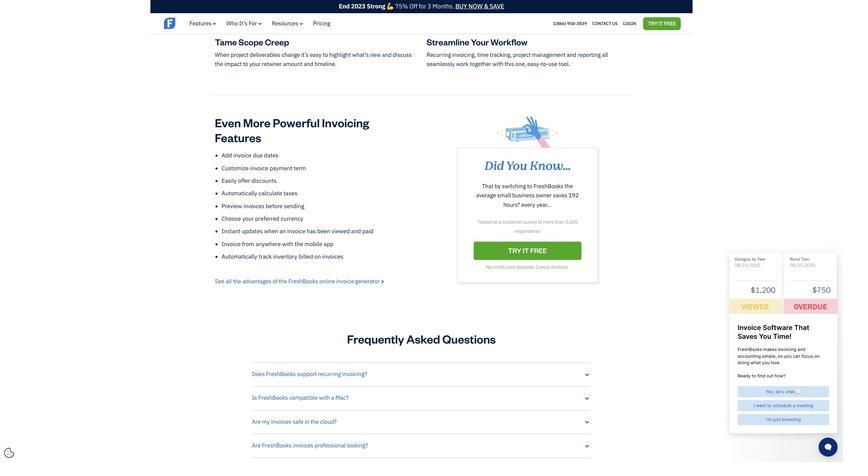 Task type: vqa. For each thing, say whether or not it's contained in the screenshot.
the rightmost project
yes



Task type: locate. For each thing, give the bounding box(es) containing it.
try it free link
[[643, 17, 681, 30]]

1 vertical spatial on
[[314, 253, 321, 261]]

freshbooks right the does
[[266, 371, 296, 378]]

work
[[401, 0, 413, 6], [456, 60, 469, 68]]

powerful
[[273, 115, 320, 130]]

small
[[497, 192, 511, 199]]

1 vertical spatial features
[[215, 130, 261, 145]]

1 horizontal spatial that
[[291, 8, 301, 15]]

save
[[490, 2, 504, 10]]

scope
[[238, 36, 263, 47]]

freshbooks right is
[[258, 395, 288, 402]]

1 vertical spatial of
[[538, 219, 542, 225]]

automatically
[[222, 190, 257, 197], [222, 253, 257, 261]]

that
[[234, 8, 244, 15], [291, 8, 301, 15]]

automatically down offer
[[222, 190, 257, 197]]

asked
[[406, 332, 440, 347]]

a right the during
[[590, 0, 593, 6]]

freshbooks down my
[[262, 442, 292, 450]]

on inside the *based on a customer survey of more than 2,000 respondents
[[493, 219, 498, 225]]

1 vertical spatial at
[[267, 8, 271, 15]]

0 vertical spatial automatically
[[222, 190, 257, 197]]

work right 💪
[[401, 0, 413, 6]]

1 vertical spatial work
[[456, 60, 469, 68]]

know…
[[529, 157, 571, 175]]

cancel
[[536, 264, 550, 270]]

time
[[477, 51, 489, 58]]

retainer
[[345, 0, 364, 6], [476, 0, 495, 6], [594, 0, 614, 6], [262, 60, 282, 68]]

to left "keep"
[[444, 8, 449, 15]]

send
[[462, 0, 474, 6]]

been
[[317, 228, 330, 235]]

at inside generate and send retainer summary reports at any point during a retainer period to keep your clients happy and informed.
[[541, 0, 546, 6]]

try it free
[[648, 20, 676, 26]]

2,000
[[565, 219, 578, 225]]

amount down specific
[[246, 8, 265, 15]]

0 horizontal spatial for
[[318, 8, 325, 15]]

the
[[215, 60, 223, 68], [565, 183, 573, 190], [295, 241, 303, 248], [233, 278, 241, 285], [279, 278, 287, 285], [310, 418, 319, 426]]

does freshbooks support recurring invoicing?
[[252, 371, 367, 378]]

due
[[253, 152, 263, 159]]

1 vertical spatial with
[[282, 241, 293, 248]]

2 automatically from the top
[[222, 253, 257, 261]]

your down the send
[[464, 8, 475, 15]]

0 horizontal spatial that
[[234, 8, 244, 15]]

and right you at left
[[350, 8, 360, 15]]

1 horizontal spatial work
[[456, 60, 469, 68]]

recurring invoicing, time tracking, project management and reporting all seamlessly work together with this one, easy-to-use tool.
[[427, 51, 608, 68]]

support
[[297, 371, 317, 378]]

project up impact
[[231, 51, 248, 58]]

with up inventory
[[282, 241, 293, 248]]

freshbooks up 'owner'
[[534, 183, 563, 190]]

no
[[486, 264, 492, 270]]

1 vertical spatial amount
[[283, 60, 303, 68]]

a inside generate and send retainer summary reports at any point during a retainer period to keep your clients happy and informed.
[[590, 0, 593, 6]]

0 horizontal spatial of
[[273, 278, 278, 285]]

it's
[[301, 51, 309, 58]]

and up tool.
[[567, 51, 576, 58]]

both
[[327, 8, 338, 15]]

retainer up clients
[[476, 0, 495, 6]]

compatible
[[289, 395, 318, 402]]

the right see
[[233, 278, 241, 285]]

project up one,
[[513, 51, 531, 58]]

preferred
[[255, 215, 279, 223]]

1 horizontal spatial project
[[513, 51, 531, 58]]

on right *based
[[493, 219, 498, 225]]

to-
[[541, 60, 548, 68]]

choose
[[222, 215, 241, 223]]

0 vertical spatial work
[[401, 0, 413, 6]]

automatically for automatically track inventory billed on invoices
[[222, 253, 257, 261]]

retainer down deliverables
[[262, 60, 282, 68]]

0 vertical spatial are
[[252, 418, 261, 426]]

are for are freshbooks invoices professional looking?
[[252, 442, 261, 450]]

instant updates when an invoice has been viewed and paid
[[222, 228, 374, 235]]

tame
[[215, 36, 237, 47]]

1 are from the top
[[252, 418, 261, 426]]

2 vertical spatial of
[[273, 278, 278, 285]]

automatically down invoice
[[222, 253, 257, 261]]

0 vertical spatial all
[[602, 51, 608, 58]]

on right billed
[[314, 253, 321, 261]]

1(866) 958-3839
[[553, 21, 587, 26]]

that up who it's for
[[234, 8, 244, 15]]

1 horizontal spatial at
[[541, 0, 546, 6]]

the down when
[[215, 60, 223, 68]]

project inside recurring invoicing, time tracking, project management and reporting all seamlessly work together with this one, easy-to-use tool.
[[513, 51, 531, 58]]

all
[[602, 51, 608, 58], [226, 278, 232, 285]]

app
[[324, 241, 333, 248]]

0 vertical spatial with
[[493, 60, 503, 68]]

inventory
[[273, 253, 297, 261]]

0 horizontal spatial project
[[231, 51, 248, 58]]

2 horizontal spatial with
[[493, 60, 503, 68]]

freshbooks for does freshbooks support recurring invoicing?
[[266, 371, 296, 378]]

1 vertical spatial are
[[252, 442, 261, 450]]

0 horizontal spatial at
[[267, 8, 271, 15]]

1 horizontal spatial for
[[419, 2, 426, 10]]

easily offer discounts
[[222, 177, 277, 185]]

to up works
[[306, 0, 311, 6]]

2 horizontal spatial of
[[538, 219, 542, 225]]

work inside recurring invoicing, time tracking, project management and reporting all seamlessly work together with this one, easy-to-use tool.
[[456, 60, 469, 68]]

0 vertical spatial on
[[493, 219, 498, 225]]

2 are from the top
[[252, 442, 261, 450]]

your up updates
[[242, 215, 254, 223]]

a left customer
[[499, 219, 502, 225]]

of right advantages
[[273, 278, 278, 285]]

project
[[231, 51, 248, 58], [513, 51, 531, 58]]

work down the invoicing,
[[456, 60, 469, 68]]

freshbooks left online
[[288, 278, 318, 285]]

amount inside dedicate a specific number of hours to your client's retainer and schedule work against that amount at a pace that works for both you and your client.
[[246, 8, 265, 15]]

3
[[428, 2, 431, 10]]

at down number
[[267, 8, 271, 15]]

2 vertical spatial with
[[319, 395, 330, 402]]

management
[[532, 51, 566, 58]]

is
[[252, 395, 257, 402]]

generator
[[355, 278, 380, 285]]

updates
[[242, 228, 263, 235]]

amount down change
[[283, 60, 303, 68]]

0 vertical spatial amount
[[246, 8, 265, 15]]

strong
[[367, 2, 385, 10]]

a
[[239, 0, 242, 6], [590, 0, 593, 6], [273, 8, 276, 15], [499, 219, 502, 225], [331, 395, 334, 402]]

and right 'new'
[[382, 51, 391, 58]]

generate
[[427, 0, 450, 6]]

0 vertical spatial of
[[285, 0, 289, 6]]

when project deliverables change it's easy to highlight what's new and discuss the impact to your retainer amount and timeline.
[[215, 51, 412, 68]]

the inside the that by switching to freshbooks the average small business owner saves 192 hours* every year…
[[565, 183, 573, 190]]

freshbooks
[[534, 183, 563, 190], [288, 278, 318, 285], [266, 371, 296, 378], [258, 395, 288, 402], [262, 442, 292, 450]]

invoice from anywhere with the mobile app
[[222, 241, 333, 248]]

payment
[[270, 165, 292, 172]]

are for are my invoices safe in the cloud?
[[252, 418, 261, 426]]

0 vertical spatial at
[[541, 0, 546, 6]]

for left the both on the left of page
[[318, 8, 325, 15]]

all inside recurring invoicing, time tracking, project management and reporting all seamlessly work together with this one, easy-to-use tool.
[[602, 51, 608, 58]]

informed.
[[522, 8, 547, 15]]

and
[[366, 0, 375, 6], [451, 0, 461, 6], [350, 8, 360, 15], [511, 8, 521, 15], [382, 51, 391, 58], [567, 51, 576, 58], [304, 60, 313, 68], [351, 228, 361, 235]]

invoices right my
[[271, 418, 291, 426]]

at left 'any'
[[541, 0, 546, 6]]

owner
[[536, 192, 552, 199]]

1 horizontal spatial on
[[493, 219, 498, 225]]

of up pace
[[285, 0, 289, 6]]

retainer inside dedicate a specific number of hours to your client's retainer and schedule work against that amount at a pace that works for both you and your client.
[[345, 0, 364, 6]]

invoice
[[222, 241, 241, 248]]

paid
[[362, 228, 374, 235]]

timeline.
[[315, 60, 337, 68]]

billed
[[299, 253, 313, 261]]

try it free
[[508, 246, 547, 255]]

1 that from the left
[[234, 8, 244, 15]]

survey
[[523, 219, 537, 225]]

your down deliverables
[[249, 60, 261, 68]]

frequently asked questions
[[347, 332, 496, 347]]

1 horizontal spatial amount
[[283, 60, 303, 68]]

features left who
[[189, 20, 212, 27]]

retainer up contact us
[[594, 0, 614, 6]]

see all the advantages of the freshbooks online invoice generator >
[[215, 278, 384, 285]]

a down number
[[273, 8, 276, 15]]

invoice
[[233, 152, 252, 159], [250, 165, 268, 172], [287, 228, 305, 235], [336, 278, 354, 285]]

1 horizontal spatial features
[[215, 130, 261, 145]]

of inside dedicate a specific number of hours to your client's retainer and schedule work against that amount at a pace that works for both you and your client.
[[285, 0, 289, 6]]

free
[[664, 20, 676, 26]]

0 horizontal spatial features
[[189, 20, 212, 27]]

1 horizontal spatial of
[[285, 0, 289, 6]]

pace
[[277, 8, 289, 15]]

the down instant updates when an invoice has been viewed and paid
[[295, 241, 303, 248]]

1 automatically from the top
[[222, 190, 257, 197]]

against
[[215, 8, 233, 15]]

customize invoice payment term
[[222, 165, 306, 172]]

0 horizontal spatial work
[[401, 0, 413, 6]]

to inside dedicate a specific number of hours to your client's retainer and schedule work against that amount at a pace that works for both you and your client.
[[306, 0, 311, 6]]

0 horizontal spatial all
[[226, 278, 232, 285]]

your inside when project deliverables change it's easy to highlight what's new and discuss the impact to your retainer amount and timeline.
[[249, 60, 261, 68]]

with down tracking,
[[493, 60, 503, 68]]

2 project from the left
[[513, 51, 531, 58]]

new
[[370, 51, 381, 58]]

all right reporting
[[602, 51, 608, 58]]

0 horizontal spatial amount
[[246, 8, 265, 15]]

all right see
[[226, 278, 232, 285]]

of for generator
[[273, 278, 278, 285]]

that down 'hours'
[[291, 8, 301, 15]]

freshbooks for is freshbooks compatible with a mac?
[[258, 395, 288, 402]]

features link
[[189, 20, 216, 27]]

summary
[[497, 0, 521, 6]]

features up 'add'
[[215, 130, 261, 145]]

invoice down currency
[[287, 228, 305, 235]]

it's
[[239, 20, 247, 27]]

1 horizontal spatial all
[[602, 51, 608, 58]]

to up business on the top of page
[[527, 183, 532, 190]]

with left mac?
[[319, 395, 330, 402]]

for left 3
[[419, 2, 426, 10]]

buy
[[455, 2, 467, 10]]

and down summary
[[511, 8, 521, 15]]

cookie consent banner dialog
[[5, 379, 107, 457]]

reports
[[522, 0, 540, 6]]

see
[[215, 278, 224, 285]]

1 project from the left
[[231, 51, 248, 58]]

taxes
[[284, 190, 297, 197]]

of left more
[[538, 219, 542, 225]]

1 horizontal spatial with
[[319, 395, 330, 402]]

the up the 192
[[565, 183, 573, 190]]

professional
[[315, 442, 346, 450]]

your up works
[[313, 0, 324, 6]]

1 vertical spatial automatically
[[222, 253, 257, 261]]

freshbooks logo image
[[164, 17, 217, 30]]

customer
[[503, 219, 522, 225]]

retainer up you at left
[[345, 0, 364, 6]]

0 horizontal spatial with
[[282, 241, 293, 248]]



Task type: describe. For each thing, give the bounding box(es) containing it.
to right impact
[[243, 60, 248, 68]]

your
[[471, 36, 489, 47]]

freshbooks for are freshbooks invoices professional looking?
[[262, 442, 292, 450]]

features inside 'even more powerful invoicing features'
[[215, 130, 261, 145]]

try
[[648, 20, 658, 26]]

buy now & save link
[[455, 2, 504, 10]]

dedicate
[[215, 0, 237, 6]]

958-
[[567, 21, 577, 26]]

streamline your workflow
[[427, 36, 528, 47]]

by
[[495, 183, 501, 190]]

2 that from the left
[[291, 8, 301, 15]]

point
[[558, 0, 571, 6]]

calculate
[[259, 190, 282, 197]]

and inside recurring invoicing, time tracking, project management and reporting all seamlessly work together with this one, easy-to-use tool.
[[567, 51, 576, 58]]

did you know…
[[484, 157, 571, 175]]

year…
[[537, 201, 552, 209]]

this
[[505, 60, 514, 68]]

clients
[[477, 8, 493, 15]]

it
[[523, 246, 529, 255]]

a left specific
[[239, 0, 242, 6]]

work inside dedicate a specific number of hours to your client's retainer and schedule work against that amount at a pace that works for both you and your client.
[[401, 0, 413, 6]]

more
[[243, 115, 271, 130]]

1(866)
[[553, 21, 566, 26]]

for inside dedicate a specific number of hours to your client's retainer and schedule work against that amount at a pace that works for both you and your client.
[[318, 8, 325, 15]]

customize
[[222, 165, 249, 172]]

viewed
[[332, 228, 350, 235]]

safe
[[293, 418, 303, 426]]

preview invoices before sending
[[222, 203, 304, 210]]

client's
[[325, 0, 343, 6]]

2023
[[351, 2, 365, 10]]

and down it's
[[304, 60, 313, 68]]

>
[[381, 278, 384, 285]]

amount inside when project deliverables change it's easy to highlight what's new and discuss the impact to your retainer amount and timeline.
[[283, 60, 303, 68]]

any
[[548, 0, 557, 6]]

invoice right online
[[336, 278, 354, 285]]

0 horizontal spatial on
[[314, 253, 321, 261]]

for
[[249, 20, 257, 27]]

creep
[[265, 36, 289, 47]]

192
[[569, 192, 579, 199]]

deliverables
[[250, 51, 280, 58]]

and right the 2023
[[366, 0, 375, 6]]

even more powerful invoicing features
[[215, 115, 369, 145]]

generate and send retainer summary reports at any point during a retainer period to keep your clients happy and informed.
[[427, 0, 614, 15]]

streamline
[[427, 36, 469, 47]]

a inside the *based on a customer survey of more than 2,000 respondents
[[499, 219, 502, 225]]

impact
[[224, 60, 242, 68]]

card
[[506, 264, 515, 270]]

sending
[[284, 203, 304, 210]]

when
[[215, 51, 229, 58]]

invoice down due
[[250, 165, 268, 172]]

your inside generate and send retainer summary reports at any point during a retainer period to keep your clients happy and informed.
[[464, 8, 475, 15]]

use
[[548, 60, 558, 68]]

retainer inside when project deliverables change it's easy to highlight what's new and discuss the impact to your retainer amount and timeline.
[[262, 60, 282, 68]]

in
[[305, 418, 309, 426]]

at inside dedicate a specific number of hours to your client's retainer and schedule work against that amount at a pace that works for both you and your client.
[[267, 8, 271, 15]]

easy
[[310, 51, 321, 58]]

the right in
[[310, 418, 319, 426]]

invoice up the customize
[[233, 152, 252, 159]]

your left client.
[[361, 8, 372, 15]]

change
[[282, 51, 300, 58]]

mac?
[[335, 395, 349, 402]]

resources
[[272, 20, 298, 27]]

are freshbooks invoices professional looking?
[[252, 442, 368, 450]]

us
[[612, 21, 618, 26]]

recurring
[[427, 51, 451, 58]]

you
[[506, 157, 527, 175]]

hours
[[291, 0, 305, 6]]

0 vertical spatial features
[[189, 20, 212, 27]]

pricing
[[313, 20, 330, 27]]

offer
[[238, 177, 250, 185]]

with inside recurring invoicing, time tracking, project management and reporting all seamlessly work together with this one, easy-to-use tool.
[[493, 60, 503, 68]]

discuss
[[393, 51, 412, 58]]

track
[[259, 253, 272, 261]]

term
[[294, 165, 306, 172]]

3839
[[577, 21, 587, 26]]

client.
[[373, 8, 389, 15]]

the inside when project deliverables change it's easy to highlight what's new and discuss the impact to your retainer amount and timeline.
[[215, 60, 223, 68]]

every
[[521, 201, 535, 209]]

even
[[215, 115, 241, 130]]

automatically calculate taxes
[[222, 190, 297, 197]]

looking?
[[347, 442, 368, 450]]

cloud?
[[320, 418, 337, 426]]

to inside generate and send retainer summary reports at any point during a retainer period to keep your clients happy and informed.
[[444, 8, 449, 15]]

freshbooks inside the that by switching to freshbooks the average small business owner saves 192 hours* every year…
[[534, 183, 563, 190]]

the down automatically track inventory billed on invoices
[[279, 278, 287, 285]]

did
[[484, 157, 504, 175]]

advantages
[[242, 278, 271, 285]]

invoicing
[[322, 115, 369, 130]]

invoices down automatically calculate taxes
[[243, 203, 264, 210]]

of for retainer
[[285, 0, 289, 6]]

currency
[[281, 215, 303, 223]]

who it's for link
[[226, 20, 262, 27]]

saves
[[553, 192, 567, 199]]

project inside when project deliverables change it's easy to highlight what's new and discuss the impact to your retainer amount and timeline.
[[231, 51, 248, 58]]

easily
[[222, 177, 237, 185]]

of inside the *based on a customer survey of more than 2,000 respondents
[[538, 219, 542, 225]]

instant
[[222, 228, 240, 235]]

to inside the that by switching to freshbooks the average small business owner saves 192 hours* every year…
[[527, 183, 532, 190]]

free
[[530, 246, 547, 255]]

credit
[[493, 264, 505, 270]]

login link
[[623, 19, 636, 28]]

💪
[[387, 2, 394, 10]]

anytime.
[[551, 264, 569, 270]]

*based
[[477, 219, 492, 225]]

a left mac?
[[331, 395, 334, 402]]

that
[[482, 183, 493, 190]]

cookie preferences image
[[4, 448, 14, 458]]

invoicing?
[[342, 371, 367, 378]]

and left paid
[[351, 228, 361, 235]]

discounts
[[252, 177, 277, 185]]

automatically for automatically calculate taxes
[[222, 190, 257, 197]]

75%
[[395, 2, 408, 10]]

with for invoice from anywhere with the mobile app
[[282, 241, 293, 248]]

invoices down in
[[293, 442, 313, 450]]

anywhere
[[256, 241, 281, 248]]

switching
[[502, 183, 526, 190]]

invoices down app
[[322, 253, 343, 261]]

with for is freshbooks compatible with a mac?
[[319, 395, 330, 402]]

tracking,
[[490, 51, 512, 58]]

1 vertical spatial all
[[226, 278, 232, 285]]

and up "keep"
[[451, 0, 461, 6]]

together
[[470, 60, 491, 68]]

to up timeline.
[[323, 51, 328, 58]]

end
[[339, 2, 350, 10]]



